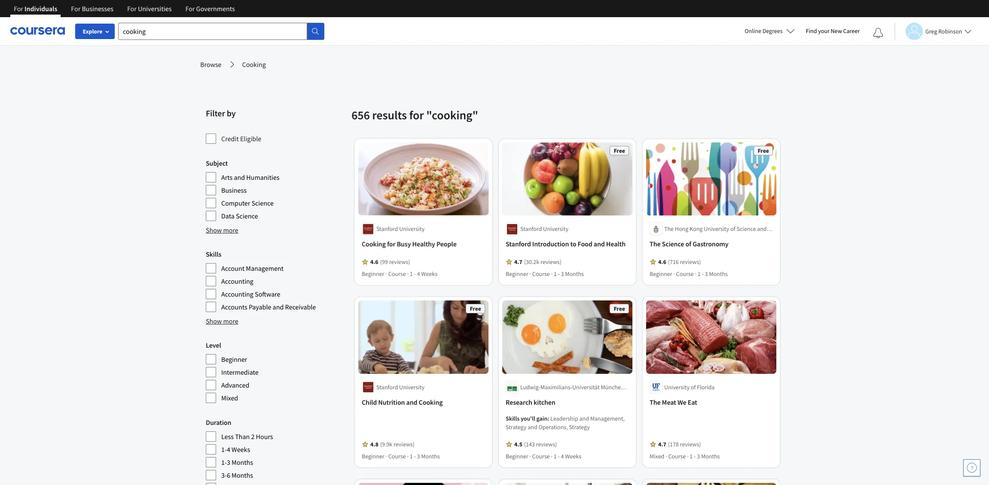 Task type: describe. For each thing, give the bounding box(es) containing it.
3 inside duration group
[[227, 458, 230, 467]]

science for computer science
[[252, 199, 274, 208]]

greg robinson
[[925, 27, 962, 35]]

the hong kong university of science and technology
[[664, 225, 767, 242]]

months for cooking
[[421, 453, 440, 461]]

the meat we eat link
[[650, 397, 773, 408]]

the for the hong kong university of science and technology
[[664, 225, 674, 233]]

robinson
[[938, 27, 962, 35]]

career
[[843, 27, 860, 35]]

less than 2 hours
[[221, 433, 273, 441]]

the meat we eat
[[650, 398, 697, 407]]

3-
[[221, 471, 227, 480]]

(178
[[668, 441, 679, 448]]

find your new career link
[[802, 26, 864, 37]]

subject group
[[206, 158, 346, 222]]

beginner for the
[[650, 270, 672, 278]]

science for data science
[[236, 212, 258, 220]]

(716
[[668, 258, 679, 266]]

course for introduction
[[532, 270, 550, 278]]

4.5
[[514, 441, 522, 448]]

1- for 4
[[221, 446, 227, 454]]

the science of gastronomy
[[650, 240, 728, 249]]

to
[[570, 240, 576, 249]]

gastronomy
[[693, 240, 728, 249]]

find your new career
[[806, 27, 860, 35]]

656
[[351, 107, 370, 123]]

1 strategy from the left
[[506, 424, 526, 431]]

florida
[[697, 384, 715, 391]]

show more button for accounts
[[206, 316, 238, 327]]

cooking for cooking for busy healthy people
[[362, 240, 386, 249]]

months for gastronomy
[[709, 270, 728, 278]]

universität
[[572, 384, 600, 391]]

arts and humanities
[[221, 173, 279, 182]]

university of florida
[[664, 384, 715, 391]]

reviews) right (143
[[536, 441, 557, 448]]

the science of gastronomy link
[[650, 239, 773, 249]]

credit
[[221, 134, 239, 143]]

2
[[251, 433, 255, 441]]

research kitchen link
[[506, 397, 629, 408]]

online degrees button
[[738, 21, 802, 40]]

4.7 (30.2k reviews)
[[514, 258, 561, 266]]

(9.9k
[[380, 441, 392, 448]]

beginner for child
[[362, 453, 384, 461]]

nutrition
[[378, 398, 405, 407]]

and inside subject group
[[234, 173, 245, 182]]

find
[[806, 27, 817, 35]]

explore button
[[75, 24, 115, 39]]

reviews) for nutrition
[[394, 441, 415, 448]]

universities
[[138, 4, 172, 13]]

and inside stanford introduction to food and health link
[[594, 240, 605, 249]]

1 for nutrition
[[410, 453, 413, 461]]

and inside skills group
[[273, 303, 284, 311]]

stanford university for nutrition
[[376, 384, 425, 391]]

1-4 weeks
[[221, 446, 250, 454]]

management,
[[590, 415, 625, 423]]

- for science
[[702, 270, 704, 278]]

governments
[[196, 4, 235, 13]]

level group
[[206, 340, 346, 404]]

duration group
[[206, 418, 346, 485]]

course for for
[[388, 270, 406, 278]]

1 for introduction
[[554, 270, 557, 278]]

(lmu)
[[520, 392, 535, 400]]

course down 4.5 (143 reviews)
[[532, 453, 550, 461]]

reviews) for meat
[[680, 441, 701, 448]]

4.7 (178 reviews)
[[658, 441, 701, 448]]

course for meat
[[668, 453, 686, 461]]

mixed for mixed · course · 1 - 3 months
[[650, 453, 664, 461]]

advanced
[[221, 381, 249, 390]]

1 horizontal spatial for
[[409, 107, 424, 123]]

- for introduction
[[558, 270, 560, 278]]

4.6 for the
[[658, 258, 666, 266]]

mixed · course · 1 - 3 months
[[650, 453, 720, 461]]

months for food
[[565, 270, 584, 278]]

child nutrition and cooking
[[362, 398, 443, 407]]

the for the science of gastronomy
[[650, 240, 661, 249]]

data
[[221, 212, 235, 220]]

eligible
[[240, 134, 261, 143]]

busy
[[397, 240, 411, 249]]

accounting software
[[221, 290, 280, 299]]

3 for food
[[561, 270, 564, 278]]

browse link
[[200, 59, 221, 70]]

research kitchen
[[506, 398, 555, 407]]

skills for skills you'll gain :
[[506, 415, 520, 423]]

for for governments
[[185, 4, 195, 13]]

(99
[[380, 258, 388, 266]]

4.8
[[370, 441, 378, 448]]

management
[[246, 264, 284, 273]]

kong
[[690, 225, 703, 233]]

beginner · course · 1 - 3 months for nutrition
[[362, 453, 440, 461]]

- for for
[[414, 270, 416, 278]]

:
[[548, 415, 549, 423]]

stanford university for introduction
[[520, 225, 568, 233]]

of inside 'the hong kong university of science and technology'
[[730, 225, 735, 233]]

stanford for stanford introduction to food and health
[[520, 225, 542, 233]]

duration
[[206, 418, 231, 427]]

3 for gastronomy
[[705, 270, 708, 278]]

leadership
[[550, 415, 578, 423]]

you'll
[[521, 415, 535, 423]]

stanford university for for
[[376, 225, 425, 233]]

and inside child nutrition and cooking link
[[406, 398, 417, 407]]

4.5 (143 reviews)
[[514, 441, 557, 448]]

online degrees
[[745, 27, 783, 35]]

weeks inside duration group
[[232, 446, 250, 454]]

account management
[[221, 264, 284, 273]]

reviews) for introduction
[[540, 258, 561, 266]]

free for cooking
[[470, 305, 481, 313]]

for for businesses
[[71, 4, 80, 13]]

individuals
[[25, 4, 57, 13]]

What do you want to learn? text field
[[118, 23, 307, 40]]

technology
[[664, 234, 693, 242]]

kitchen
[[534, 398, 555, 407]]

cooking for busy healthy people link
[[362, 239, 485, 249]]

software
[[255, 290, 280, 299]]

subject
[[206, 159, 228, 168]]

university up the meat we eat
[[664, 384, 690, 391]]

results
[[372, 107, 407, 123]]

show notifications image
[[873, 28, 883, 38]]

beginner for cooking
[[362, 270, 384, 278]]

mixed for mixed
[[221, 394, 238, 403]]

hours
[[256, 433, 273, 441]]

course for science
[[676, 270, 694, 278]]

"cooking"
[[426, 107, 478, 123]]

greg robinson button
[[894, 23, 972, 40]]

beginner down 4.5
[[506, 453, 528, 461]]

1 for for
[[410, 270, 413, 278]]

eat
[[688, 398, 697, 407]]



Task type: vqa. For each thing, say whether or not it's contained in the screenshot.
what
no



Task type: locate. For each thing, give the bounding box(es) containing it.
banner navigation
[[7, 0, 242, 17]]

1 vertical spatial more
[[223, 317, 238, 326]]

intermediate
[[221, 368, 258, 377]]

1 vertical spatial beginner · course · 1 - 4 weeks
[[506, 453, 581, 461]]

4.7 for stanford
[[514, 258, 522, 266]]

cooking inside child nutrition and cooking link
[[419, 398, 443, 407]]

reviews) right (9.9k
[[394, 441, 415, 448]]

for
[[409, 107, 424, 123], [387, 240, 395, 249]]

course for nutrition
[[388, 453, 406, 461]]

1 show from the top
[[206, 226, 222, 235]]

stanford
[[376, 225, 398, 233], [520, 225, 542, 233], [506, 240, 531, 249], [376, 384, 398, 391]]

filter by
[[206, 108, 236, 119]]

level
[[206, 341, 221, 350]]

reviews) right "(99"
[[389, 258, 410, 266]]

people
[[436, 240, 456, 249]]

- down '4.7 (178 reviews)'
[[694, 453, 696, 461]]

(143
[[524, 441, 535, 448]]

university up cooking for busy healthy people at the left of page
[[399, 225, 425, 233]]

1 horizontal spatial weeks
[[421, 270, 437, 278]]

course down 4.6 (99 reviews)
[[388, 270, 406, 278]]

show more button down accounts
[[206, 316, 238, 327]]

skills up account on the left bottom
[[206, 250, 221, 259]]

1 vertical spatial show
[[206, 317, 222, 326]]

beginner down 4.8
[[362, 453, 384, 461]]

1 down 4.6 (99 reviews)
[[410, 270, 413, 278]]

münchen
[[601, 384, 624, 391]]

2 strategy from the left
[[569, 424, 590, 431]]

0 horizontal spatial 4.6
[[370, 258, 378, 266]]

4 down cooking for busy healthy people link
[[417, 270, 420, 278]]

2 horizontal spatial beginner · course · 1 - 3 months
[[650, 270, 728, 278]]

more for data
[[223, 226, 238, 235]]

reviews) for for
[[389, 258, 410, 266]]

1 vertical spatial skills
[[506, 415, 520, 423]]

for governments
[[185, 4, 235, 13]]

4
[[417, 270, 420, 278], [227, 446, 230, 454], [561, 453, 564, 461]]

and inside 'the hong kong university of science and technology'
[[757, 225, 767, 233]]

1 vertical spatial of
[[685, 240, 691, 249]]

4.8 (9.9k reviews)
[[370, 441, 415, 448]]

1 vertical spatial accounting
[[221, 290, 253, 299]]

0 horizontal spatial skills
[[206, 250, 221, 259]]

more down accounts
[[223, 317, 238, 326]]

accounts
[[221, 303, 247, 311]]

1 for science
[[698, 270, 701, 278]]

0 vertical spatial more
[[223, 226, 238, 235]]

hong
[[675, 225, 688, 233]]

filter
[[206, 108, 225, 119]]

stanford up busy
[[376, 225, 398, 233]]

1 for meat
[[690, 453, 693, 461]]

- down cooking for busy healthy people at the left of page
[[414, 270, 416, 278]]

for for individuals
[[14, 4, 23, 13]]

payable
[[249, 303, 271, 311]]

2 horizontal spatial 4
[[561, 453, 564, 461]]

accounting up accounts
[[221, 290, 253, 299]]

weeks down than
[[232, 446, 250, 454]]

show more for data science
[[206, 226, 238, 235]]

2 horizontal spatial weeks
[[565, 453, 581, 461]]

coursera image
[[10, 24, 65, 38]]

accounting down account on the left bottom
[[221, 277, 253, 286]]

1 accounting from the top
[[221, 277, 253, 286]]

for for universities
[[127, 4, 137, 13]]

3 for cooking
[[417, 453, 420, 461]]

0 horizontal spatial cooking
[[242, 60, 266, 69]]

1 down '4.7 (178 reviews)'
[[690, 453, 693, 461]]

mixed
[[221, 394, 238, 403], [650, 453, 664, 461]]

weeks down healthy
[[421, 270, 437, 278]]

show for data
[[206, 226, 222, 235]]

university for cooking
[[399, 384, 425, 391]]

0 vertical spatial the
[[664, 225, 674, 233]]

accounts payable and receivable
[[221, 303, 316, 311]]

weeks for 4.6 (99 reviews)
[[421, 270, 437, 278]]

reviews) for science
[[680, 258, 701, 266]]

stanford university up the introduction
[[520, 225, 568, 233]]

science down humanities
[[252, 199, 274, 208]]

stanford for cooking for busy healthy people
[[376, 225, 398, 233]]

reviews) down the introduction
[[540, 258, 561, 266]]

operations,
[[539, 424, 568, 431]]

0 vertical spatial show
[[206, 226, 222, 235]]

4 for 4.6 (99 reviews)
[[417, 270, 420, 278]]

1 1- from the top
[[221, 446, 227, 454]]

by
[[227, 108, 236, 119]]

science up the science of gastronomy link
[[737, 225, 756, 233]]

introduction
[[532, 240, 569, 249]]

1 vertical spatial the
[[650, 240, 661, 249]]

skills left "you'll"
[[506, 415, 520, 423]]

show
[[206, 226, 222, 235], [206, 317, 222, 326]]

1 horizontal spatial skills
[[506, 415, 520, 423]]

for universities
[[127, 4, 172, 13]]

2 show more from the top
[[206, 317, 238, 326]]

of left 'florida'
[[691, 384, 696, 391]]

4.6 for cooking
[[370, 258, 378, 266]]

skills inside group
[[206, 250, 221, 259]]

1 vertical spatial 1-
[[221, 458, 227, 467]]

beginner · course · 1 - 3 months down 4.6 (716 reviews)
[[650, 270, 728, 278]]

beginner · course · 1 - 3 months
[[506, 270, 584, 278], [650, 270, 728, 278], [362, 453, 440, 461]]

show for accounts
[[206, 317, 222, 326]]

1 down 4.7 (30.2k reviews)
[[554, 270, 557, 278]]

arts
[[221, 173, 233, 182]]

computer
[[221, 199, 250, 208]]

stanford introduction to food and health link
[[506, 239, 629, 249]]

2 for from the left
[[71, 4, 80, 13]]

mixed down "advanced"
[[221, 394, 238, 403]]

for
[[14, 4, 23, 13], [71, 4, 80, 13], [127, 4, 137, 13], [185, 4, 195, 13]]

course down 4.7 (30.2k reviews)
[[532, 270, 550, 278]]

research
[[506, 398, 532, 407]]

for left busy
[[387, 240, 395, 249]]

university inside 'the hong kong university of science and technology'
[[704, 225, 729, 233]]

2 4.6 from the left
[[658, 258, 666, 266]]

1- for 3
[[221, 458, 227, 467]]

for left the governments
[[185, 4, 195, 13]]

1 more from the top
[[223, 226, 238, 235]]

weeks for 4.5 (143 reviews)
[[565, 453, 581, 461]]

show more down data
[[206, 226, 238, 235]]

data science
[[221, 212, 258, 220]]

4.7 left (178
[[658, 441, 666, 448]]

skills you'll gain :
[[506, 415, 550, 423]]

2 vertical spatial cooking
[[419, 398, 443, 407]]

university up the science of gastronomy link
[[704, 225, 729, 233]]

reviews) up mixed · course · 1 - 3 months
[[680, 441, 701, 448]]

businesses
[[82, 4, 113, 13]]

beginner down "(99"
[[362, 270, 384, 278]]

stanford university up child nutrition and cooking
[[376, 384, 425, 391]]

mixed down '4.7 (178 reviews)'
[[650, 453, 664, 461]]

free for gastronomy
[[758, 147, 769, 155]]

0 horizontal spatial for
[[387, 240, 395, 249]]

1 show more from the top
[[206, 226, 238, 235]]

ludwig-maximilians-universität münchen (lmu)
[[520, 384, 624, 400]]

0 vertical spatial accounting
[[221, 277, 253, 286]]

leadership and management, strategy and operations, strategy
[[506, 415, 625, 431]]

4.7 left (30.2k
[[514, 258, 522, 266]]

1-
[[221, 446, 227, 454], [221, 458, 227, 467]]

1 vertical spatial show more
[[206, 317, 238, 326]]

0 vertical spatial skills
[[206, 250, 221, 259]]

skills group
[[206, 249, 346, 313]]

more for accounts
[[223, 317, 238, 326]]

free for food
[[614, 147, 625, 155]]

accounting for accounting
[[221, 277, 253, 286]]

for left businesses
[[71, 4, 80, 13]]

2 show more button from the top
[[206, 316, 238, 327]]

1 horizontal spatial cooking
[[362, 240, 386, 249]]

than
[[235, 433, 250, 441]]

beginner · course · 1 - 4 weeks down 4.5 (143 reviews)
[[506, 453, 581, 461]]

reviews) right (716
[[680, 258, 701, 266]]

of
[[730, 225, 735, 233], [685, 240, 691, 249], [691, 384, 696, 391]]

·
[[386, 270, 387, 278], [407, 270, 409, 278], [530, 270, 531, 278], [551, 270, 552, 278], [673, 270, 675, 278], [695, 270, 696, 278], [386, 453, 387, 461], [407, 453, 409, 461], [530, 453, 531, 461], [551, 453, 552, 461], [666, 453, 667, 461], [687, 453, 689, 461]]

beginner · course · 1 - 3 months down 4.8 (9.9k reviews) at the left bottom
[[362, 453, 440, 461]]

beginner · course · 1 - 3 months for science
[[650, 270, 728, 278]]

2 horizontal spatial cooking
[[419, 398, 443, 407]]

0 vertical spatial mixed
[[221, 394, 238, 403]]

1 down 4.8 (9.9k reviews) at the left bottom
[[410, 453, 413, 461]]

2 vertical spatial the
[[650, 398, 661, 407]]

4 down "operations,"
[[561, 453, 564, 461]]

- for nutrition
[[414, 453, 416, 461]]

1- up the 3-
[[221, 458, 227, 467]]

0 vertical spatial cooking
[[242, 60, 266, 69]]

4 inside duration group
[[227, 446, 230, 454]]

2 more from the top
[[223, 317, 238, 326]]

- down "operations,"
[[558, 453, 560, 461]]

for left universities
[[127, 4, 137, 13]]

strategy
[[506, 424, 526, 431], [569, 424, 590, 431]]

course down '4.7 (178 reviews)'
[[668, 453, 686, 461]]

course down 4.6 (716 reviews)
[[676, 270, 694, 278]]

cooking inside cooking for busy healthy people link
[[362, 240, 386, 249]]

4.7 for the
[[658, 441, 666, 448]]

- down 4.8 (9.9k reviews) at the left bottom
[[414, 453, 416, 461]]

3-6 months
[[221, 471, 253, 480]]

0 horizontal spatial strategy
[[506, 424, 526, 431]]

help center image
[[967, 463, 977, 473]]

stanford up (30.2k
[[506, 240, 531, 249]]

4.6 (716 reviews)
[[658, 258, 701, 266]]

0 horizontal spatial 4
[[227, 446, 230, 454]]

1 horizontal spatial 4.7
[[658, 441, 666, 448]]

science for the science of gastronomy
[[662, 240, 684, 249]]

university up the introduction
[[543, 225, 568, 233]]

2 vertical spatial of
[[691, 384, 696, 391]]

4.6 left (716
[[658, 258, 666, 266]]

degrees
[[762, 27, 783, 35]]

2 accounting from the top
[[221, 290, 253, 299]]

- down 4.7 (30.2k reviews)
[[558, 270, 560, 278]]

your
[[818, 27, 830, 35]]

beginner down (716
[[650, 270, 672, 278]]

beginner for stanford
[[506, 270, 528, 278]]

university
[[399, 225, 425, 233], [543, 225, 568, 233], [704, 225, 729, 233], [399, 384, 425, 391], [664, 384, 690, 391]]

0 horizontal spatial 4.7
[[514, 258, 522, 266]]

1 down 4.5 (143 reviews)
[[554, 453, 557, 461]]

free
[[614, 147, 625, 155], [758, 147, 769, 155], [470, 305, 481, 313], [614, 305, 625, 313]]

stanford university up busy
[[376, 225, 425, 233]]

cooking for busy healthy people
[[362, 240, 456, 249]]

stanford for child nutrition and cooking
[[376, 384, 398, 391]]

for left individuals
[[14, 4, 23, 13]]

4 for from the left
[[185, 4, 195, 13]]

show more button for data
[[206, 225, 238, 235]]

0 horizontal spatial weeks
[[232, 446, 250, 454]]

healthy
[[412, 240, 435, 249]]

university up child nutrition and cooking
[[399, 384, 425, 391]]

0 vertical spatial for
[[409, 107, 424, 123]]

beginner · course · 1 - 4 weeks for (99
[[362, 270, 437, 278]]

3
[[561, 270, 564, 278], [705, 270, 708, 278], [417, 453, 420, 461], [697, 453, 700, 461], [227, 458, 230, 467]]

beginner · course · 1 - 3 months for introduction
[[506, 270, 584, 278]]

weeks down 'leadership and management, strategy and operations, strategy'
[[565, 453, 581, 461]]

months
[[565, 270, 584, 278], [709, 270, 728, 278], [421, 453, 440, 461], [701, 453, 720, 461], [232, 458, 253, 467], [232, 471, 253, 480]]

3 for from the left
[[127, 4, 137, 13]]

computer science
[[221, 199, 274, 208]]

university for healthy
[[399, 225, 425, 233]]

course
[[388, 270, 406, 278], [532, 270, 550, 278], [676, 270, 694, 278], [388, 453, 406, 461], [532, 453, 550, 461], [668, 453, 686, 461]]

for individuals
[[14, 4, 57, 13]]

0 vertical spatial 4.7
[[514, 258, 522, 266]]

beginner · course · 1 - 4 weeks for (143
[[506, 453, 581, 461]]

humanities
[[246, 173, 279, 182]]

of down hong
[[685, 240, 691, 249]]

0 vertical spatial of
[[730, 225, 735, 233]]

stanford up nutrition
[[376, 384, 398, 391]]

meat
[[662, 398, 676, 407]]

1 horizontal spatial strategy
[[569, 424, 590, 431]]

show more for accounts payable and receivable
[[206, 317, 238, 326]]

the left hong
[[664, 225, 674, 233]]

- down gastronomy
[[702, 270, 704, 278]]

weeks
[[421, 270, 437, 278], [232, 446, 250, 454], [565, 453, 581, 461]]

stanford up the introduction
[[520, 225, 542, 233]]

4.7
[[514, 258, 522, 266], [658, 441, 666, 448]]

1 for from the left
[[14, 4, 23, 13]]

for businesses
[[71, 4, 113, 13]]

science down computer science
[[236, 212, 258, 220]]

beginner · course · 1 - 4 weeks down 4.6 (99 reviews)
[[362, 270, 437, 278]]

0 vertical spatial 1-
[[221, 446, 227, 454]]

course down 4.8 (9.9k reviews) at the left bottom
[[388, 453, 406, 461]]

1 horizontal spatial mixed
[[650, 453, 664, 461]]

stanford introduction to food and health
[[506, 240, 626, 249]]

show more button down data
[[206, 225, 238, 235]]

4.6 left "(99"
[[370, 258, 378, 266]]

explore
[[83, 27, 102, 35]]

1 horizontal spatial beginner · course · 1 - 3 months
[[506, 270, 584, 278]]

1 horizontal spatial beginner · course · 1 - 4 weeks
[[506, 453, 581, 461]]

2 show from the top
[[206, 317, 222, 326]]

browse
[[200, 60, 221, 69]]

for right the results
[[409, 107, 424, 123]]

maximilians-
[[540, 384, 572, 391]]

0 horizontal spatial beginner · course · 1 - 4 weeks
[[362, 270, 437, 278]]

6
[[227, 471, 230, 480]]

1 vertical spatial mixed
[[650, 453, 664, 461]]

beginner inside level group
[[221, 355, 247, 364]]

(30.2k
[[524, 258, 539, 266]]

health
[[606, 240, 626, 249]]

the left meat
[[650, 398, 661, 407]]

beginner up intermediate
[[221, 355, 247, 364]]

beginner · course · 1 - 3 months down 4.7 (30.2k reviews)
[[506, 270, 584, 278]]

- for meat
[[694, 453, 696, 461]]

1-3 months
[[221, 458, 253, 467]]

account
[[221, 264, 245, 273]]

science down hong
[[662, 240, 684, 249]]

1- down less
[[221, 446, 227, 454]]

show more button
[[206, 225, 238, 235], [206, 316, 238, 327]]

3 for eat
[[697, 453, 700, 461]]

of up the science of gastronomy link
[[730, 225, 735, 233]]

1 horizontal spatial 4.6
[[658, 258, 666, 266]]

1 vertical spatial cooking
[[362, 240, 386, 249]]

cooking for cooking
[[242, 60, 266, 69]]

1 4.6 from the left
[[370, 258, 378, 266]]

-
[[414, 270, 416, 278], [558, 270, 560, 278], [702, 270, 704, 278], [414, 453, 416, 461], [558, 453, 560, 461], [694, 453, 696, 461]]

1 horizontal spatial 4
[[417, 270, 420, 278]]

online
[[745, 27, 761, 35]]

strategy down "you'll"
[[506, 424, 526, 431]]

1 vertical spatial show more button
[[206, 316, 238, 327]]

0 horizontal spatial beginner · course · 1 - 3 months
[[362, 453, 440, 461]]

show up level
[[206, 317, 222, 326]]

science inside 'the hong kong university of science and technology'
[[737, 225, 756, 233]]

4 for 4.5 (143 reviews)
[[561, 453, 564, 461]]

0 vertical spatial show more
[[206, 226, 238, 235]]

2 1- from the top
[[221, 458, 227, 467]]

4.6 (99 reviews)
[[370, 258, 410, 266]]

4 down less
[[227, 446, 230, 454]]

university for food
[[543, 225, 568, 233]]

the for the meat we eat
[[650, 398, 661, 407]]

beginner down (30.2k
[[506, 270, 528, 278]]

mixed inside level group
[[221, 394, 238, 403]]

more down data
[[223, 226, 238, 235]]

show more down accounts
[[206, 317, 238, 326]]

show down data
[[206, 226, 222, 235]]

0 vertical spatial show more button
[[206, 225, 238, 235]]

the inside 'the hong kong university of science and technology'
[[664, 225, 674, 233]]

1 down 4.6 (716 reviews)
[[698, 270, 701, 278]]

we
[[677, 398, 686, 407]]

child
[[362, 398, 377, 407]]

None search field
[[118, 23, 324, 40]]

food
[[578, 240, 592, 249]]

1 show more button from the top
[[206, 225, 238, 235]]

cooking
[[242, 60, 266, 69], [362, 240, 386, 249], [419, 398, 443, 407]]

0 horizontal spatial mixed
[[221, 394, 238, 403]]

0 vertical spatial beginner · course · 1 - 4 weeks
[[362, 270, 437, 278]]

1 vertical spatial 4.7
[[658, 441, 666, 448]]

the left technology at the right top
[[650, 240, 661, 249]]

strategy down leadership
[[569, 424, 590, 431]]

1 vertical spatial for
[[387, 240, 395, 249]]

new
[[831, 27, 842, 35]]

skills for skills
[[206, 250, 221, 259]]

months for eat
[[701, 453, 720, 461]]

accounting for accounting software
[[221, 290, 253, 299]]



